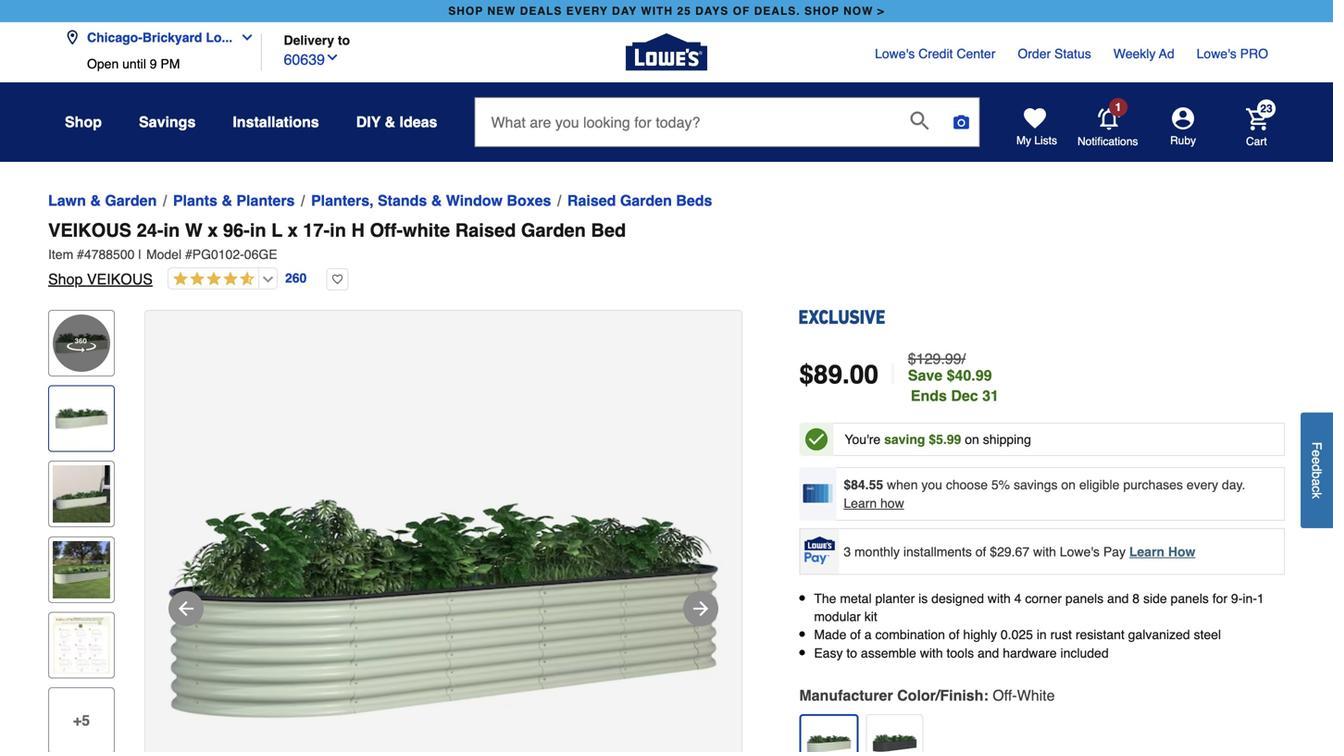 Task type: vqa. For each thing, say whether or not it's contained in the screenshot.
Lowe's Credit Center the Lowe's
yes



Task type: describe. For each thing, give the bounding box(es) containing it.
b
[[1310, 472, 1325, 479]]

installations button
[[233, 106, 319, 139]]

you're
[[845, 433, 881, 447]]

the metal planter is designed with 4 corner panels and 8 side panels for 9-in-1 modular kit made of a combination of highly 0.025 in rust resistant galvanized steel easy to assemble with tools and hardware included
[[814, 592, 1265, 661]]

dec
[[951, 388, 979, 405]]

tools
[[947, 646, 974, 661]]

f
[[1310, 442, 1325, 450]]

delivery to
[[284, 33, 350, 48]]

beds
[[676, 192, 713, 209]]

2 horizontal spatial of
[[976, 545, 987, 560]]

easy
[[814, 646, 843, 661]]

0 horizontal spatial garden
[[105, 192, 157, 209]]

chicago-brickyard lo...
[[87, 30, 233, 45]]

deals.
[[754, 5, 801, 18]]

260
[[285, 271, 307, 286]]

0 vertical spatial 1
[[1116, 101, 1122, 114]]

3
[[844, 545, 851, 560]]

gray image
[[871, 719, 919, 753]]

learn how link
[[1130, 545, 1196, 560]]

1 horizontal spatial lowe's
[[1060, 545, 1100, 560]]

pg0102-
[[192, 247, 244, 262]]

heart outline image
[[326, 269, 349, 291]]

day.
[[1222, 478, 1246, 493]]

lowe's for lowe's pro
[[1197, 46, 1237, 61]]

2 horizontal spatial garden
[[620, 192, 672, 209]]

lawn & garden
[[48, 192, 157, 209]]

lowe's pro
[[1197, 46, 1269, 61]]

96-
[[223, 220, 250, 241]]

brickyard
[[143, 30, 202, 45]]

25
[[677, 5, 692, 18]]

order status link
[[1018, 44, 1092, 63]]

2 shop from the left
[[805, 5, 840, 18]]

ruby
[[1171, 134, 1197, 147]]

you
[[922, 478, 943, 493]]

0 horizontal spatial of
[[850, 628, 861, 643]]

installments
[[904, 545, 972, 560]]

open
[[87, 56, 119, 71]]

credit
[[919, 46, 953, 61]]

veikous 24-in w x 96-in l x 17-in h off-white raised garden bed item # 4788500 | model # pg0102-06ge
[[48, 220, 626, 262]]

savings button
[[139, 106, 196, 139]]

assemble
[[861, 646, 917, 661]]

00
[[850, 360, 879, 390]]

1 vertical spatial off-
[[993, 688, 1017, 705]]

veikous  #pg0102-06ge image
[[145, 311, 742, 753]]

3 monthly installments of $29.67 with lowe's pay learn how
[[844, 545, 1196, 560]]

Search Query text field
[[476, 98, 896, 146]]

lowe's home improvement lists image
[[1024, 107, 1047, 130]]

when
[[887, 478, 918, 493]]

raised garden beds link
[[568, 190, 713, 212]]

search image
[[911, 111, 929, 130]]

ends
[[911, 388, 947, 405]]

raised garden beds
[[568, 192, 713, 209]]

saving
[[885, 433, 926, 447]]

shop new deals every day with 25 days of deals. shop now >
[[448, 5, 885, 18]]

31
[[983, 388, 999, 405]]

2 x from the left
[[288, 220, 298, 241]]

chevron down image
[[325, 50, 340, 65]]

9-
[[1232, 592, 1243, 607]]

every
[[566, 5, 608, 18]]

made
[[814, 628, 847, 643]]

0 horizontal spatial with
[[920, 646, 943, 661]]

the
[[814, 592, 837, 607]]

2 # from the left
[[185, 247, 192, 262]]

in inside the metal planter is designed with 4 corner panels and 8 side panels for 9-in-1 modular kit made of a combination of highly 0.025 in rust resistant galvanized steel easy to assemble with tools and hardware included
[[1037, 628, 1047, 643]]

order
[[1018, 46, 1051, 61]]

chevron down image
[[233, 30, 255, 45]]

day
[[612, 5, 637, 18]]

is
[[919, 592, 928, 607]]

diy & ideas
[[356, 113, 438, 131]]

1 horizontal spatial |
[[890, 359, 897, 391]]

& up white
[[431, 192, 442, 209]]

$129.99 /
[[908, 351, 966, 368]]

shipping
[[983, 433, 1032, 447]]

garden inside veikous 24-in w x 96-in l x 17-in h off-white raised garden bed item # 4788500 | model # pg0102-06ge
[[521, 220, 586, 241]]

weekly
[[1114, 46, 1156, 61]]

:
[[984, 688, 989, 705]]

included
[[1061, 646, 1109, 661]]

pm
[[161, 56, 180, 71]]

side
[[1144, 592, 1168, 607]]

& for lawn
[[90, 192, 101, 209]]

raised inside veikous 24-in w x 96-in l x 17-in h off-white raised garden bed item # 4788500 | model # pg0102-06ge
[[455, 220, 516, 241]]

1 x from the left
[[208, 220, 218, 241]]

1 vertical spatial and
[[978, 646, 1000, 661]]

23
[[1261, 102, 1273, 115]]

l
[[272, 220, 283, 241]]

plants & planters
[[173, 192, 295, 209]]

cart
[[1247, 135, 1268, 148]]

kit
[[865, 610, 878, 625]]

plants
[[173, 192, 218, 209]]

lists
[[1035, 134, 1058, 147]]

arrow right image
[[690, 598, 712, 621]]

& for plants
[[222, 192, 232, 209]]

order status
[[1018, 46, 1092, 61]]

every
[[1187, 478, 1219, 493]]

a inside the metal planter is designed with 4 corner panels and 8 side panels for 9-in-1 modular kit made of a combination of highly 0.025 in rust resistant galvanized steel easy to assemble with tools and hardware included
[[865, 628, 872, 643]]

status
[[1055, 46, 1092, 61]]

2 panels from the left
[[1171, 592, 1209, 607]]

chicago-brickyard lo... button
[[65, 19, 262, 56]]

save $40.99 ends dec 31
[[908, 367, 999, 405]]

ideas
[[400, 113, 438, 131]]

1 e from the top
[[1310, 450, 1325, 457]]

weekly ad link
[[1114, 44, 1175, 63]]



Task type: locate. For each thing, give the bounding box(es) containing it.
in left rust
[[1037, 628, 1047, 643]]

veikous inside veikous 24-in w x 96-in l x 17-in h off-white raised garden bed item # 4788500 | model # pg0102-06ge
[[48, 220, 132, 241]]

learn right "pay"
[[1130, 545, 1165, 560]]

diy & ideas button
[[356, 106, 438, 139]]

0 horizontal spatial |
[[138, 247, 142, 262]]

$129.99
[[908, 351, 962, 368]]

to right easy in the bottom right of the page
[[847, 646, 858, 661]]

1 horizontal spatial to
[[847, 646, 858, 661]]

1 right 9-
[[1258, 592, 1265, 607]]

lawn & garden link
[[48, 190, 157, 212]]

1 horizontal spatial panels
[[1171, 592, 1209, 607]]

shop new deals every day with 25 days of deals. shop now > link
[[445, 0, 889, 22]]

0 vertical spatial veikous
[[48, 220, 132, 241]]

1 # from the left
[[77, 247, 84, 262]]

1 vertical spatial on
[[1062, 478, 1076, 493]]

in left h
[[330, 220, 346, 241]]

diy
[[356, 113, 381, 131]]

h
[[351, 220, 365, 241]]

choose
[[946, 478, 988, 493]]

+5 button
[[48, 688, 115, 753]]

0 horizontal spatial lowe's
[[875, 46, 915, 61]]

1 vertical spatial shop
[[48, 271, 83, 288]]

shop for shop veikous
[[48, 271, 83, 288]]

shop down item
[[48, 271, 83, 288]]

24-
[[137, 220, 163, 241]]

check circle filled image
[[806, 429, 828, 451]]

e up the b
[[1310, 457, 1325, 465]]

color/finish
[[898, 688, 984, 705]]

off white image
[[805, 720, 853, 753]]

lawn
[[48, 192, 86, 209]]

installations
[[233, 113, 319, 131]]

off- right h
[[370, 220, 403, 241]]

to inside the metal planter is designed with 4 corner panels and 8 side panels for 9-in-1 modular kit made of a combination of highly 0.025 in rust resistant galvanized steel easy to assemble with tools and hardware included
[[847, 646, 858, 661]]

f e e d b a c k button
[[1301, 413, 1334, 529]]

galvanized
[[1129, 628, 1191, 643]]

on inside $84.55 when you choose 5% savings on eligible purchases every day. learn how
[[1062, 478, 1076, 493]]

1 vertical spatial raised
[[455, 220, 516, 241]]

1 horizontal spatial raised
[[568, 192, 616, 209]]

lowe's left credit
[[875, 46, 915, 61]]

now
[[844, 5, 874, 18]]

0 horizontal spatial and
[[978, 646, 1000, 661]]

1 vertical spatial with
[[988, 592, 1011, 607]]

1 horizontal spatial shop
[[805, 5, 840, 18]]

with down combination
[[920, 646, 943, 661]]

in left l
[[250, 220, 266, 241]]

a inside button
[[1310, 479, 1325, 486]]

$40.99
[[947, 367, 992, 384]]

lowe's home improvement notification center image
[[1098, 108, 1121, 130]]

0 horizontal spatial to
[[338, 33, 350, 48]]

garden up 24-
[[105, 192, 157, 209]]

| right 00
[[890, 359, 897, 391]]

garden down boxes
[[521, 220, 586, 241]]

lowe's for lowe's credit center
[[875, 46, 915, 61]]

manufacturer
[[800, 688, 893, 705]]

0 vertical spatial to
[[338, 33, 350, 48]]

& right diy
[[385, 113, 396, 131]]

on right '$5.99'
[[965, 433, 980, 447]]

| inside veikous 24-in w x 96-in l x 17-in h off-white raised garden bed item # 4788500 | model # pg0102-06ge
[[138, 247, 142, 262]]

1 shop from the left
[[448, 5, 484, 18]]

1 horizontal spatial off-
[[993, 688, 1017, 705]]

and
[[1108, 592, 1129, 607], [978, 646, 1000, 661]]

a down kit
[[865, 628, 872, 643]]

veikous  #pg0102-06ge - thumbnail3 image
[[53, 542, 110, 599]]

#
[[77, 247, 84, 262], [185, 247, 192, 262]]

arrow left image
[[175, 598, 197, 621]]

panels left for
[[1171, 592, 1209, 607]]

0 vertical spatial shop
[[65, 113, 102, 131]]

|
[[138, 247, 142, 262], [890, 359, 897, 391]]

1 vertical spatial learn
[[1130, 545, 1165, 560]]

veikous
[[48, 220, 132, 241], [87, 271, 153, 288]]

stands
[[378, 192, 427, 209]]

.
[[843, 360, 850, 390]]

lowe's left "pay"
[[1060, 545, 1100, 560]]

0 vertical spatial on
[[965, 433, 980, 447]]

shop
[[448, 5, 484, 18], [805, 5, 840, 18]]

raised down window
[[455, 220, 516, 241]]

planters, stands & window boxes
[[311, 192, 551, 209]]

modular
[[814, 610, 861, 625]]

lowe's credit center
[[875, 46, 996, 61]]

0 horizontal spatial 1
[[1116, 101, 1122, 114]]

panels up resistant
[[1066, 592, 1104, 607]]

4.6 stars image
[[169, 271, 255, 288]]

with right $29.67
[[1034, 545, 1057, 560]]

1 vertical spatial a
[[865, 628, 872, 643]]

e up d
[[1310, 450, 1325, 457]]

chicago-
[[87, 30, 143, 45]]

1
[[1116, 101, 1122, 114], [1258, 592, 1265, 607]]

# right item
[[77, 247, 84, 262]]

2 vertical spatial with
[[920, 646, 943, 661]]

of
[[976, 545, 987, 560], [850, 628, 861, 643], [949, 628, 960, 643]]

item number 4 7 8 8 5 0 0 and model number p g 0 1 0 2 - 0 6 g e element
[[48, 245, 1285, 264]]

1 horizontal spatial garden
[[521, 220, 586, 241]]

4788500
[[84, 247, 135, 262]]

1 horizontal spatial on
[[1062, 478, 1076, 493]]

until
[[122, 56, 146, 71]]

shop down open
[[65, 113, 102, 131]]

shop left new
[[448, 5, 484, 18]]

1 horizontal spatial learn
[[1130, 545, 1165, 560]]

& for diy
[[385, 113, 396, 131]]

planters, stands & window boxes link
[[311, 190, 551, 212]]

lowe's home improvement cart image
[[1247, 108, 1269, 130]]

d
[[1310, 465, 1325, 472]]

$5.99
[[929, 433, 962, 447]]

veikous down the 4788500
[[87, 271, 153, 288]]

save
[[908, 367, 943, 384]]

8
[[1133, 592, 1140, 607]]

0 vertical spatial a
[[1310, 479, 1325, 486]]

0 horizontal spatial #
[[77, 247, 84, 262]]

$ 89 . 00
[[800, 360, 879, 390]]

hardware
[[1003, 646, 1057, 661]]

0 horizontal spatial learn
[[844, 496, 877, 511]]

& right lawn
[[90, 192, 101, 209]]

0 horizontal spatial off-
[[370, 220, 403, 241]]

boxes
[[507, 192, 551, 209]]

eligible
[[1080, 478, 1120, 493]]

to up chevron down image
[[338, 33, 350, 48]]

x right l
[[288, 220, 298, 241]]

0 vertical spatial off-
[[370, 220, 403, 241]]

with left 4
[[988, 592, 1011, 607]]

raised
[[568, 192, 616, 209], [455, 220, 516, 241]]

0 vertical spatial raised
[[568, 192, 616, 209]]

on
[[965, 433, 980, 447], [1062, 478, 1076, 493]]

in
[[163, 220, 180, 241], [250, 220, 266, 241], [330, 220, 346, 241], [1037, 628, 1047, 643]]

& up the '96-'
[[222, 192, 232, 209]]

1 vertical spatial |
[[890, 359, 897, 391]]

camera image
[[952, 113, 971, 132]]

deals
[[520, 5, 562, 18]]

17-
[[303, 220, 330, 241]]

a
[[1310, 479, 1325, 486], [865, 628, 872, 643]]

1 horizontal spatial x
[[288, 220, 298, 241]]

steel
[[1194, 628, 1222, 643]]

0 vertical spatial and
[[1108, 592, 1129, 607]]

shop left now on the right top of page
[[805, 5, 840, 18]]

off- inside veikous 24-in w x 96-in l x 17-in h off-white raised garden bed item # 4788500 | model # pg0102-06ge
[[370, 220, 403, 241]]

0 horizontal spatial a
[[865, 628, 872, 643]]

x
[[208, 220, 218, 241], [288, 220, 298, 241]]

2 e from the top
[[1310, 457, 1325, 465]]

ad
[[1159, 46, 1175, 61]]

x right w
[[208, 220, 218, 241]]

+5
[[73, 713, 90, 730]]

veikous  #pg0102-06ge - thumbnail image
[[53, 390, 110, 448]]

of up tools
[[949, 628, 960, 643]]

2 horizontal spatial lowe's
[[1197, 46, 1237, 61]]

in left w
[[163, 220, 180, 241]]

1 horizontal spatial with
[[988, 592, 1011, 607]]

my lists
[[1017, 134, 1058, 147]]

combination
[[876, 628, 946, 643]]

veikous up the 4788500
[[48, 220, 132, 241]]

of right made
[[850, 628, 861, 643]]

9
[[150, 56, 157, 71]]

ruby button
[[1139, 107, 1228, 148]]

1 horizontal spatial a
[[1310, 479, 1325, 486]]

how
[[1169, 545, 1196, 560]]

and left 8
[[1108, 592, 1129, 607]]

None search field
[[475, 97, 980, 162]]

garden up bed
[[620, 192, 672, 209]]

for
[[1213, 592, 1228, 607]]

plants & planters link
[[173, 190, 295, 212]]

1 horizontal spatial and
[[1108, 592, 1129, 607]]

rust
[[1051, 628, 1072, 643]]

on left 'eligible'
[[1062, 478, 1076, 493]]

shop button
[[65, 106, 102, 139]]

1 up notifications
[[1116, 101, 1122, 114]]

2 horizontal spatial with
[[1034, 545, 1057, 560]]

0 horizontal spatial shop
[[448, 5, 484, 18]]

veikous  #pg0102-06ge - thumbnail4 image
[[53, 617, 110, 675]]

06ge
[[244, 247, 277, 262]]

learn how button
[[844, 495, 905, 513]]

1 vertical spatial to
[[847, 646, 858, 661]]

with for designed
[[988, 592, 1011, 607]]

1 horizontal spatial 1
[[1258, 592, 1265, 607]]

c
[[1310, 486, 1325, 493]]

0 horizontal spatial raised
[[455, 220, 516, 241]]

shop
[[65, 113, 102, 131], [48, 271, 83, 288]]

raised up bed
[[568, 192, 616, 209]]

and down highly
[[978, 646, 1000, 661]]

resistant
[[1076, 628, 1125, 643]]

1 horizontal spatial of
[[949, 628, 960, 643]]

center
[[957, 46, 996, 61]]

of left $29.67
[[976, 545, 987, 560]]

0 horizontal spatial panels
[[1066, 592, 1104, 607]]

1 vertical spatial veikous
[[87, 271, 153, 288]]

lowe's pro link
[[1197, 44, 1269, 63]]

lowe's left pro
[[1197, 46, 1237, 61]]

0 horizontal spatial on
[[965, 433, 980, 447]]

white
[[1017, 688, 1055, 705]]

1 panels from the left
[[1066, 592, 1104, 607]]

1 horizontal spatial #
[[185, 247, 192, 262]]

0 vertical spatial |
[[138, 247, 142, 262]]

learn down $84.55
[[844, 496, 877, 511]]

lowes pay logo image
[[801, 537, 838, 565]]

off- right :
[[993, 688, 1017, 705]]

monthly
[[855, 545, 900, 560]]

location image
[[65, 30, 80, 45]]

1 inside the metal planter is designed with 4 corner panels and 8 side panels for 9-in-1 modular kit made of a combination of highly 0.025 in rust resistant galvanized steel easy to assemble with tools and hardware included
[[1258, 592, 1265, 607]]

pro
[[1241, 46, 1269, 61]]

with for $29.67
[[1034, 545, 1057, 560]]

$29.67
[[990, 545, 1030, 560]]

0 vertical spatial with
[[1034, 545, 1057, 560]]

designed
[[932, 592, 984, 607]]

0 horizontal spatial x
[[208, 220, 218, 241]]

# down w
[[185, 247, 192, 262]]

& inside button
[[385, 113, 396, 131]]

with
[[641, 5, 673, 18]]

planter
[[876, 592, 915, 607]]

savings
[[1014, 478, 1058, 493]]

shop for shop
[[65, 113, 102, 131]]

learn inside $84.55 when you choose 5% savings on eligible purchases every day. learn how
[[844, 496, 877, 511]]

0 vertical spatial learn
[[844, 496, 877, 511]]

| left model in the left top of the page
[[138, 247, 142, 262]]

savings
[[139, 113, 196, 131]]

lowe's home improvement logo image
[[626, 12, 708, 93]]

veikous  #pg0102-06ge - thumbnail2 image
[[53, 466, 110, 523]]

metal
[[840, 592, 872, 607]]

1 vertical spatial 1
[[1258, 592, 1265, 607]]

a up k
[[1310, 479, 1325, 486]]



